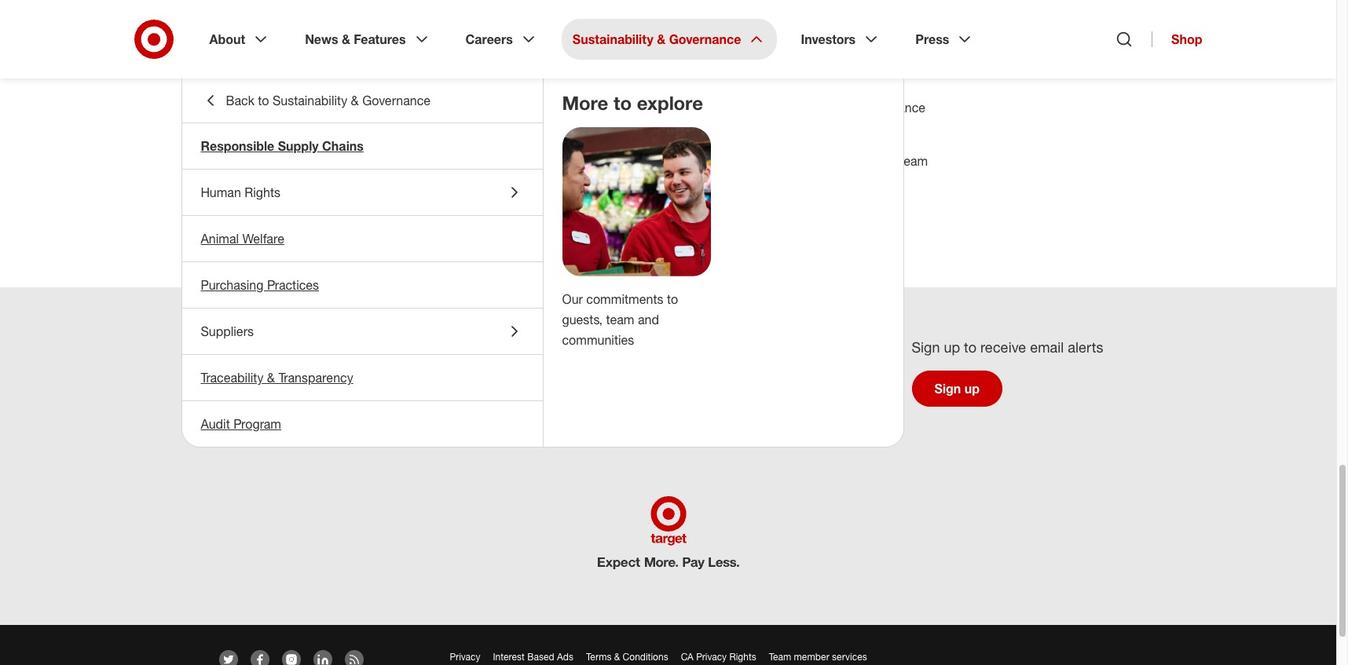 Task type: locate. For each thing, give the bounding box(es) containing it.
0 vertical spatial guests,
[[856, 153, 896, 169]]

we
[[373, 100, 391, 115]]

1 vertical spatial sign
[[935, 381, 961, 397]]

sustainability & governance down the our
[[450, 340, 619, 356]]

purchasing practices
[[201, 277, 319, 293]]

rights right human
[[245, 185, 280, 200]]

1 vertical spatial rights
[[730, 651, 756, 663]]

members,
[[373, 174, 429, 189]]

careers link
[[455, 19, 549, 60], [219, 419, 266, 435]]

sign for sign up
[[935, 381, 961, 397]]

tangible
[[417, 120, 462, 136]]

0 horizontal spatial governance
[[362, 93, 431, 108]]

audit program
[[201, 416, 281, 432]]

member
[[794, 651, 830, 663]]

0 horizontal spatial careers link
[[219, 419, 266, 435]]

0 vertical spatial news
[[305, 31, 338, 47]]

transparency
[[373, 46, 574, 84], [278, 370, 353, 386]]

about link down suppliers
[[219, 340, 255, 356]]

our inside staying accountable for impacts and actions helps maintain the trust of our suppliers, guests, team members, shareholders, partners and communities.
[[776, 153, 795, 169]]

welfare
[[242, 231, 284, 247]]

1 horizontal spatial fill image
[[316, 654, 329, 666]]

0 horizontal spatial up
[[944, 339, 960, 356]]

1 vertical spatial news & features
[[219, 380, 320, 395]]

only
[[499, 100, 523, 115]]

supply
[[278, 138, 319, 154]]

0 vertical spatial about
[[209, 31, 245, 47]]

careers link for news & features link for topmost about link
[[455, 19, 549, 60]]

team down performance
[[900, 153, 928, 169]]

believe
[[394, 100, 434, 115]]

up
[[944, 339, 960, 356], [965, 381, 980, 397]]

2 horizontal spatial sustainability
[[573, 31, 654, 47]]

news & features link up program
[[219, 380, 320, 395]]

practices
[[267, 277, 319, 293]]

careers
[[466, 31, 513, 47], [219, 419, 266, 435]]

reporting down change
[[571, 120, 622, 136]]

1 vertical spatial up
[[965, 381, 980, 397]]

our right of
[[776, 153, 795, 169]]

reporting up managing
[[648, 46, 787, 84]]

team
[[900, 153, 928, 169], [606, 312, 635, 328]]

governance down the our
[[546, 340, 619, 356]]

0 vertical spatial features
[[354, 31, 406, 47]]

and right managing
[[744, 100, 765, 115]]

actions
[[582, 153, 623, 169]]

governance up managing
[[669, 31, 741, 47]]

0 horizontal spatial guests,
[[562, 312, 603, 328]]

0 horizontal spatial fill image
[[222, 654, 235, 666]]

our right measuring
[[831, 100, 850, 115]]

and left actions
[[558, 153, 579, 169]]

helps
[[626, 153, 657, 169]]

news & features link up back to sustainability & governance button at the top left of the page
[[294, 19, 442, 60]]

trust
[[733, 153, 759, 169]]

about link up back on the top of the page
[[198, 19, 281, 60]]

traceability
[[201, 370, 264, 386]]

sign up sign up link
[[912, 339, 940, 356]]

0 horizontal spatial sustainability
[[273, 93, 347, 108]]

privacy right ca
[[696, 651, 727, 663]]

on
[[626, 120, 640, 136]]

0 horizontal spatial transparency
[[278, 370, 353, 386]]

about
[[445, 207, 479, 222]]

2 vertical spatial governance
[[546, 340, 619, 356]]

1 vertical spatial sustainability
[[273, 93, 347, 108]]

news & features link
[[294, 19, 442, 60], [219, 380, 320, 395]]

our commitments to guests, team and communities link
[[562, 291, 678, 348]]

up down sign up to receive email alerts
[[965, 381, 980, 397]]

shareholders,
[[433, 174, 509, 189]]

our right on
[[643, 120, 662, 136]]

by
[[618, 100, 631, 115]]

more
[[562, 91, 609, 115]]

1 horizontal spatial governance
[[546, 340, 619, 356]]

sustainability & governance inside site navigation element
[[573, 31, 741, 47]]

0 vertical spatial sustainability & governance
[[573, 31, 741, 47]]

1 horizontal spatial careers
[[466, 31, 513, 47]]

features up back to sustainability & governance button at the top left of the page
[[354, 31, 406, 47]]

conditions
[[623, 651, 668, 663]]

0 vertical spatial news & features
[[305, 31, 406, 47]]

transparency up audit program "link"
[[278, 370, 353, 386]]

suppliers link
[[182, 309, 543, 354]]

& up program
[[256, 380, 264, 395]]

news & features up program
[[219, 380, 320, 395]]

achieve
[[526, 100, 569, 115]]

sign
[[912, 339, 940, 356], [935, 381, 961, 397]]

anonymous reporting options.
[[423, 15, 592, 31]]

0 horizontal spatial fill image
[[253, 654, 266, 666]]

0 horizontal spatial team
[[606, 312, 635, 328]]

to
[[614, 91, 632, 115], [258, 93, 269, 108], [667, 291, 678, 307], [964, 339, 977, 356]]

maintain
[[660, 153, 708, 169]]

about for bottommost about link
[[219, 340, 255, 356]]

news & features link for topmost about link
[[294, 19, 442, 60]]

governance
[[669, 31, 741, 47], [362, 93, 431, 108], [546, 340, 619, 356]]

to right back on the top of the page
[[258, 93, 269, 108]]

0 horizontal spatial news
[[219, 380, 252, 395]]

1 horizontal spatial team
[[900, 153, 928, 169]]

up up sign up link
[[944, 339, 960, 356]]

publicly
[[524, 120, 567, 136]]

1 horizontal spatial privacy
[[696, 651, 727, 663]]

email
[[1030, 339, 1064, 356]]

1 vertical spatial governance
[[362, 93, 431, 108]]

1 vertical spatial team
[[606, 312, 635, 328]]

target
[[437, 100, 472, 115]]

fill image
[[222, 654, 235, 666], [285, 654, 297, 666]]

sustainability & governance up explore on the top of the page
[[573, 31, 741, 47]]

1 vertical spatial features
[[268, 380, 320, 395]]

careers down "traceability"
[[219, 419, 266, 435]]

1 horizontal spatial careers link
[[455, 19, 549, 60]]

privacy
[[450, 651, 480, 663], [696, 651, 727, 663]]

and down 'only' at top left
[[499, 120, 520, 136]]

terms
[[586, 651, 612, 663]]

1 horizontal spatial fill image
[[285, 654, 297, 666]]

0 horizontal spatial privacy
[[450, 651, 480, 663]]

1 horizontal spatial features
[[354, 31, 406, 47]]

1 vertical spatial news
[[219, 380, 252, 395]]

1 vertical spatial transparency
[[278, 370, 353, 386]]

anonymous
[[423, 15, 489, 31]]

team down commitments
[[606, 312, 635, 328]]

sign down sign up to receive email alerts
[[935, 381, 961, 397]]

rights left "team"
[[730, 651, 756, 663]]

careers down 'anonymous reporting options.'
[[466, 31, 513, 47]]

our
[[562, 291, 583, 307]]

change
[[572, 100, 614, 115]]

terms & conditions
[[586, 651, 668, 663]]

accountable
[[418, 153, 487, 169]]

and down commitments
[[638, 312, 659, 328]]

services
[[832, 651, 867, 663]]

our commitments to guests, team and communities
[[562, 291, 678, 348]]

guests, down the our
[[562, 312, 603, 328]]

carefully
[[635, 100, 682, 115]]

guests, right suppliers, on the right top
[[856, 153, 896, 169]]

news & features inside site navigation element
[[305, 31, 406, 47]]

news & features up back to sustainability & governance button at the top left of the page
[[305, 31, 406, 47]]

1 vertical spatial guests,
[[562, 312, 603, 328]]

target. expect more. pay less. image
[[598, 497, 739, 570]]

and
[[583, 46, 639, 84], [744, 100, 765, 115], [499, 120, 520, 136], [558, 153, 579, 169], [563, 174, 584, 189], [566, 207, 588, 222], [638, 312, 659, 328]]

news for topmost about link
[[305, 31, 338, 47]]

careers link down "traceability"
[[219, 419, 266, 435]]

1 horizontal spatial up
[[965, 381, 980, 397]]

news up audit program
[[219, 380, 252, 395]]

about down suppliers
[[219, 340, 255, 356]]

audit
[[201, 416, 230, 432]]

guests, inside our commitments to guests, team and communities
[[562, 312, 603, 328]]

0 horizontal spatial rights
[[245, 185, 280, 200]]

news inside site navigation element
[[305, 31, 338, 47]]

1 vertical spatial news & features link
[[219, 380, 320, 395]]

0 vertical spatial governance
[[669, 31, 741, 47]]

to right commitments
[[667, 291, 678, 307]]

0 vertical spatial team
[[900, 153, 928, 169]]

0 vertical spatial careers link
[[455, 19, 549, 60]]

about inside site navigation element
[[209, 31, 245, 47]]

back to sustainability & governance
[[226, 93, 431, 108]]

and down actions
[[563, 174, 584, 189]]

impacts
[[509, 153, 554, 169]]

&
[[342, 31, 350, 47], [657, 31, 666, 47], [351, 93, 359, 108], [534, 340, 543, 356], [267, 370, 275, 386], [256, 380, 264, 395], [614, 651, 620, 663]]

0 vertical spatial news & features link
[[294, 19, 442, 60]]

sustainability inside button
[[273, 93, 347, 108]]

news up back to sustainability & governance
[[305, 31, 338, 47]]

0 vertical spatial careers
[[466, 31, 513, 47]]

2 fill image from the left
[[285, 654, 297, 666]]

against
[[373, 120, 414, 136]]

1 vertical spatial about
[[219, 340, 255, 356]]

news & features
[[305, 31, 406, 47], [219, 380, 320, 395]]

1 vertical spatial careers
[[219, 419, 266, 435]]

2 horizontal spatial governance
[[669, 31, 741, 47]]

1 vertical spatial sustainability & governance link
[[450, 340, 619, 356]]

features up program
[[268, 380, 320, 395]]

sustainability & governance link down the our
[[450, 340, 619, 356]]

fill image
[[253, 654, 266, 666], [316, 654, 329, 666]]

1 vertical spatial careers link
[[219, 419, 266, 435]]

0 vertical spatial up
[[944, 339, 960, 356]]

privacy left interest
[[450, 651, 480, 663]]

news & features for bottommost about link
[[219, 380, 320, 395]]

& inside button
[[351, 93, 359, 108]]

sustainability & governance link up explore on the top of the page
[[562, 19, 778, 60]]

governance up the against
[[362, 93, 431, 108]]

rights
[[245, 185, 280, 200], [730, 651, 756, 663]]

1 horizontal spatial news
[[305, 31, 338, 47]]

responsible supply chains link
[[182, 123, 543, 169]]

about
[[209, 31, 245, 47], [219, 340, 255, 356]]

about up back on the top of the page
[[209, 31, 245, 47]]

0 vertical spatial sign
[[912, 339, 940, 356]]

careers link up 'only' at top left
[[455, 19, 549, 60]]

0 horizontal spatial features
[[268, 380, 320, 395]]

interest
[[493, 651, 525, 663]]

1 horizontal spatial guests,
[[856, 153, 896, 169]]

0 vertical spatial rights
[[245, 185, 280, 200]]

features
[[354, 31, 406, 47], [268, 380, 320, 395]]

sustainability & governance link
[[562, 19, 778, 60], [450, 340, 619, 356]]

can
[[475, 100, 496, 115]]

animal welfare link
[[182, 216, 543, 262]]

1 horizontal spatial transparency
[[373, 46, 574, 84]]

& left we at the top left
[[351, 93, 359, 108]]

sign up
[[935, 381, 980, 397]]

transparency up "can"
[[373, 46, 574, 84]]

reporting
[[492, 15, 544, 31], [648, 46, 787, 84], [571, 120, 622, 136], [507, 207, 562, 222]]

0 horizontal spatial careers
[[219, 419, 266, 435]]

transparency inside site navigation element
[[278, 370, 353, 386]]

2 vertical spatial sustainability
[[450, 340, 531, 356]]

1 fill image from the left
[[253, 654, 266, 666]]



Task type: describe. For each thing, give the bounding box(es) containing it.
our right about at the top left of the page
[[483, 207, 503, 222]]

purchasing
[[201, 277, 264, 293]]

rights inside 'link'
[[245, 185, 280, 200]]

human
[[201, 185, 241, 200]]

interest based ads
[[493, 651, 574, 663]]

1 horizontal spatial rights
[[730, 651, 756, 663]]

partners
[[512, 174, 560, 189]]

reporting down the partners
[[507, 207, 562, 222]]

animal
[[201, 231, 239, 247]]

chains
[[322, 138, 364, 154]]

goals
[[465, 120, 496, 136]]

transparency and reporting
[[373, 46, 787, 84]]

press
[[916, 31, 950, 47]]

options.
[[547, 15, 592, 31]]

shop link
[[1152, 31, 1203, 47]]

we believe target can only achieve change by carefully managing and measuring our performance against tangible goals and publicly reporting on our progress.
[[373, 100, 926, 136]]

learn more about our reporting and progress
[[373, 207, 645, 222]]

careers link for news & features link for bottommost about link
[[219, 419, 266, 435]]

team inside our commitments to guests, team and communities
[[606, 312, 635, 328]]

careers inside site navigation element
[[466, 31, 513, 47]]

progress.
[[665, 120, 718, 136]]

animal welfare
[[201, 231, 284, 247]]

explore
[[637, 91, 703, 115]]

news & features for topmost about link
[[305, 31, 406, 47]]

and up more to explore
[[583, 46, 639, 84]]

ca privacy rights link
[[681, 651, 756, 663]]

human rights link
[[182, 170, 543, 215]]

terms & conditions link
[[586, 651, 668, 663]]

1 horizontal spatial sustainability
[[450, 340, 531, 356]]

traceability & transparency
[[201, 370, 353, 386]]

& left the communities
[[534, 340, 543, 356]]

news for bottommost about link
[[219, 380, 252, 395]]

human rights
[[201, 185, 280, 200]]

suppliers
[[201, 324, 254, 339]]

team member services link
[[769, 651, 867, 663]]

two target team members smiling in the grocery department image
[[562, 127, 711, 276]]

guests, inside staying accountable for impacts and actions helps maintain the trust of our suppliers, guests, team members, shareholders, partners and communities.
[[856, 153, 896, 169]]

alerts
[[1068, 339, 1104, 356]]

for
[[491, 153, 506, 169]]

communities.
[[588, 174, 663, 189]]

1 fill image from the left
[[222, 654, 235, 666]]

reporting left options.
[[492, 15, 544, 31]]

and inside our commitments to guests, team and communities
[[638, 312, 659, 328]]

up for sign up
[[965, 381, 980, 397]]

interest based ads link
[[493, 651, 574, 663]]

more
[[411, 207, 441, 222]]

to up on
[[614, 91, 632, 115]]

ca privacy rights
[[681, 651, 756, 663]]

responsible
[[201, 138, 274, 154]]

and left progress
[[566, 207, 588, 222]]

performance
[[853, 100, 926, 115]]

site navigation element
[[0, 0, 1348, 666]]

sign up link
[[912, 371, 1003, 407]]

progress
[[592, 207, 645, 222]]

to inside our commitments to guests, team and communities
[[667, 291, 678, 307]]

responsible supply chains
[[201, 138, 364, 154]]

suppliers,
[[798, 153, 852, 169]]

measuring
[[769, 100, 828, 115]]

& right "traceability"
[[267, 370, 275, 386]]

ads
[[557, 651, 574, 663]]

staying accountable for impacts and actions helps maintain the trust of our suppliers, guests, team members, shareholders, partners and communities.
[[373, 153, 928, 189]]

& up back to sustainability & governance button at the top left of the page
[[342, 31, 350, 47]]

investors
[[801, 31, 856, 47]]

shop
[[1172, 31, 1203, 47]]

team
[[769, 651, 792, 663]]

1 privacy from the left
[[450, 651, 480, 663]]

learn more about our reporting and progress link
[[373, 207, 664, 222]]

managing
[[685, 100, 741, 115]]

commitments
[[586, 291, 664, 307]]

0 vertical spatial about link
[[198, 19, 281, 60]]

up for sign up to receive email alerts
[[944, 339, 960, 356]]

communities
[[562, 332, 634, 348]]

investors link
[[790, 19, 892, 60]]

back to sustainability & governance button
[[182, 79, 543, 123]]

sign up to receive email alerts
[[912, 339, 1104, 356]]

purchasing practices link
[[182, 262, 543, 308]]

features inside site navigation element
[[354, 31, 406, 47]]

audit program link
[[182, 402, 543, 447]]

governance inside back to sustainability & governance button
[[362, 93, 431, 108]]

news & features link for bottommost about link
[[219, 380, 320, 395]]

about for topmost about link
[[209, 31, 245, 47]]

0 vertical spatial sustainability & governance link
[[562, 19, 778, 60]]

privacy link
[[450, 651, 480, 663]]

staying
[[373, 153, 415, 169]]

program
[[233, 416, 281, 432]]

to left receive
[[964, 339, 977, 356]]

2 privacy from the left
[[696, 651, 727, 663]]

reporting inside "we believe target can only achieve change by carefully managing and measuring our performance against tangible goals and publicly reporting on our progress."
[[571, 120, 622, 136]]

team inside staying accountable for impacts and actions helps maintain the trust of our suppliers, guests, team members, shareholders, partners and communities.
[[900, 153, 928, 169]]

back
[[226, 93, 255, 108]]

0 vertical spatial sustainability
[[573, 31, 654, 47]]

team member services
[[769, 651, 867, 663]]

of
[[762, 153, 773, 169]]

receive
[[981, 339, 1026, 356]]

1 vertical spatial sustainability & governance
[[450, 340, 619, 356]]

1 vertical spatial about link
[[219, 340, 255, 356]]

sign for sign up to receive email alerts
[[912, 339, 940, 356]]

2 fill image from the left
[[316, 654, 329, 666]]

& right terms
[[614, 651, 620, 663]]

& up explore on the top of the page
[[657, 31, 666, 47]]

the
[[712, 153, 729, 169]]

0 vertical spatial transparency
[[373, 46, 574, 84]]

learn
[[373, 207, 407, 222]]

to inside button
[[258, 93, 269, 108]]

based
[[527, 651, 555, 663]]



Task type: vqa. For each thing, say whether or not it's contained in the screenshot.
do to the top
no



